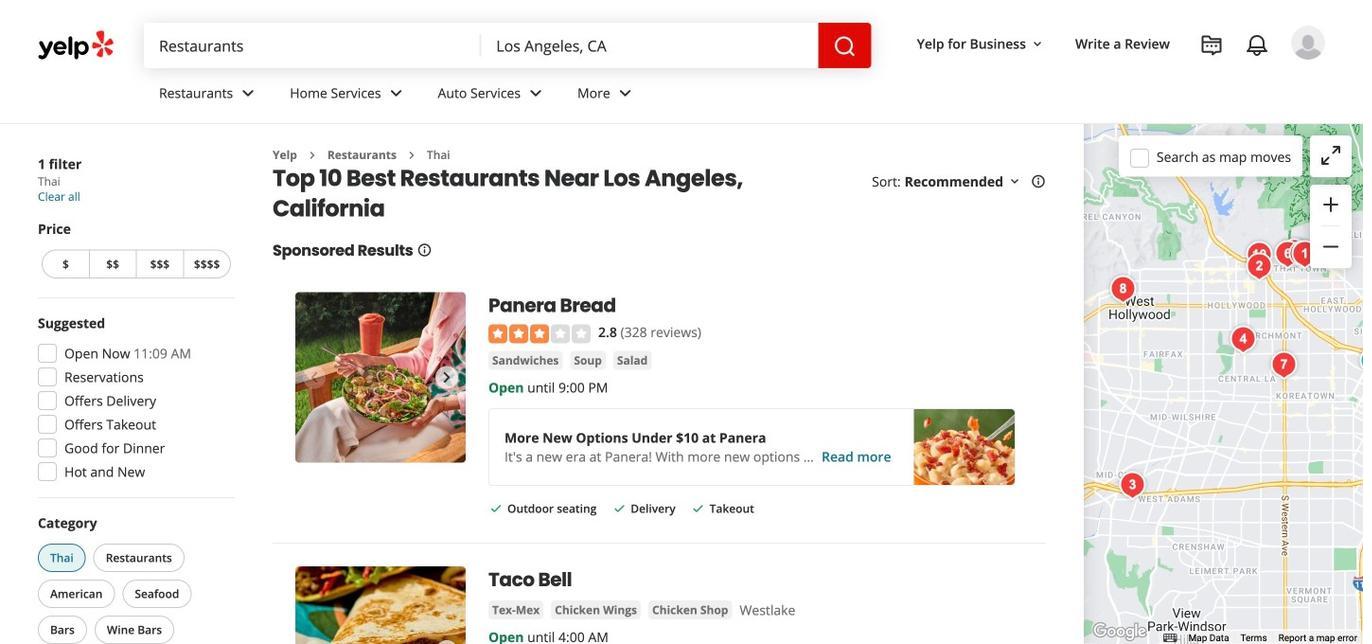 Task type: describe. For each thing, give the bounding box(es) containing it.
good goose cafe image
[[1225, 321, 1263, 358]]

notifications image
[[1246, 34, 1269, 57]]

16 chevron down v2 image
[[1030, 37, 1045, 52]]

16 chevron right v2 image
[[404, 148, 419, 163]]

1 previous image from the top
[[303, 366, 326, 389]]

things to do, nail salons, plumbers search field
[[144, 23, 481, 68]]

business categories element
[[144, 68, 1326, 123]]

taco bell image
[[1355, 342, 1364, 380]]

hoy-ka thai restaurant image
[[1241, 248, 1279, 286]]

keyboard shortcuts image
[[1164, 634, 1178, 642]]

zoom out image
[[1320, 235, 1343, 258]]

zoom in image
[[1320, 193, 1343, 216]]

2 24 chevron down v2 image from the left
[[525, 82, 547, 105]]

none field 'things to do, nail salons, plumbers'
[[144, 23, 481, 68]]

sanamluang cafe hollywood image
[[1284, 235, 1322, 273]]

next image for 1st previous icon
[[436, 366, 458, 389]]

love image
[[1105, 270, 1143, 308]]

roasted duck by pa ord image
[[1287, 235, 1324, 273]]

3 16 checkmark v2 image from the left
[[691, 501, 706, 516]]

hae ha heng thai bistro image
[[1266, 346, 1304, 384]]

2 16 checkmark v2 image from the left
[[612, 501, 627, 516]]



Task type: vqa. For each thing, say whether or not it's contained in the screenshot.
Megan M.'s Read more
no



Task type: locate. For each thing, give the bounding box(es) containing it.
previous image
[[303, 366, 326, 389], [303, 640, 326, 644]]

0 vertical spatial next image
[[436, 366, 458, 389]]

1 vertical spatial next image
[[436, 640, 458, 644]]

group
[[1311, 185, 1352, 268], [38, 219, 235, 282], [32, 313, 235, 487], [34, 513, 235, 644]]

1 vertical spatial previous image
[[303, 640, 326, 644]]

2 none field from the left
[[481, 23, 819, 68]]

search image
[[834, 35, 857, 58]]

farmhouse kitchen thai cuisine image
[[1114, 466, 1152, 504]]

3 24 chevron down v2 image from the left
[[614, 82, 637, 105]]

1 vertical spatial slideshow element
[[295, 566, 466, 644]]

24 chevron down v2 image
[[385, 82, 408, 105], [525, 82, 547, 105], [614, 82, 637, 105]]

1 16 checkmark v2 image from the left
[[489, 501, 504, 516]]

None search field
[[144, 23, 872, 68]]

2 slideshow element from the top
[[295, 566, 466, 644]]

1 horizontal spatial 24 chevron down v2 image
[[525, 82, 547, 105]]

1 next image from the top
[[436, 366, 458, 389]]

heng heng chicken rice image
[[1270, 235, 1307, 273]]

google image
[[1089, 619, 1152, 644]]

16 info v2 image
[[1031, 174, 1047, 189]]

generic n. image
[[1292, 26, 1326, 60]]

address, neighborhood, city, state or zip search field
[[481, 23, 819, 68]]

next image for 1st previous icon from the bottom of the page
[[436, 640, 458, 644]]

expand map image
[[1320, 144, 1343, 167]]

None field
[[144, 23, 481, 68], [481, 23, 819, 68]]

ruen pair image
[[1276, 233, 1314, 271]]

user actions element
[[902, 24, 1352, 140]]

2 horizontal spatial 24 chevron down v2 image
[[614, 82, 637, 105]]

16 chevron right v2 image
[[305, 148, 320, 163]]

panera bread image
[[295, 292, 466, 463]]

1 horizontal spatial 16 checkmark v2 image
[[612, 501, 627, 516]]

1 slideshow element from the top
[[295, 292, 466, 463]]

projects image
[[1201, 34, 1224, 57]]

2.8 star rating image
[[489, 324, 591, 343]]

1 24 chevron down v2 image from the left
[[385, 82, 408, 105]]

0 horizontal spatial 16 checkmark v2 image
[[489, 501, 504, 516]]

map region
[[1084, 124, 1364, 644]]

palms thai restaurant image
[[1241, 236, 1279, 274]]

1 none field from the left
[[144, 23, 481, 68]]

0 vertical spatial previous image
[[303, 366, 326, 389]]

0 vertical spatial slideshow element
[[295, 292, 466, 463]]

2 previous image from the top
[[303, 640, 326, 644]]

16 checkmark v2 image
[[489, 501, 504, 516], [612, 501, 627, 516], [691, 501, 706, 516]]

next image
[[436, 366, 458, 389], [436, 640, 458, 644]]

0 horizontal spatial 24 chevron down v2 image
[[385, 82, 408, 105]]

none field address, neighborhood, city, state or zip
[[481, 23, 819, 68]]

slideshow element
[[295, 292, 466, 463], [295, 566, 466, 644]]

2 next image from the top
[[436, 640, 458, 644]]

24 chevron down v2 image
[[237, 82, 260, 105]]

16 info v2 image
[[417, 242, 432, 257]]

2 horizontal spatial 16 checkmark v2 image
[[691, 501, 706, 516]]



